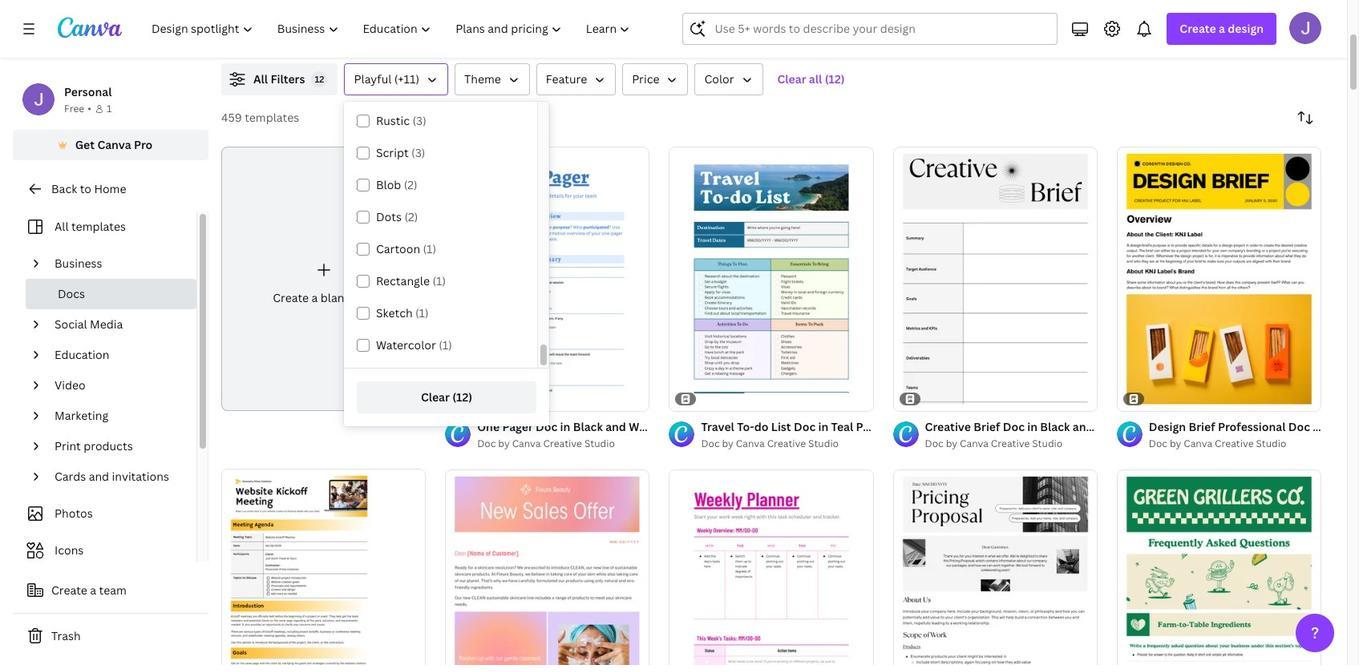Task type: vqa. For each thing, say whether or not it's contained in the screenshot.


Task type: describe. For each thing, give the bounding box(es) containing it.
creative brief doc in black and white grey editorial style doc by canva creative studio
[[925, 420, 1237, 451]]

watercolor
[[376, 338, 436, 353]]

all for all filters
[[253, 71, 268, 87]]

script
[[376, 145, 409, 160]]

(1) for watercolor (1)
[[439, 338, 452, 353]]

business link
[[48, 249, 187, 279]]

to
[[80, 181, 91, 197]]

video link
[[48, 371, 187, 401]]

canva inside the creative brief doc in black and white grey editorial style doc by canva creative studio
[[960, 437, 989, 451]]

clear for clear all (12)
[[778, 71, 807, 87]]

print products
[[55, 439, 133, 454]]

price button
[[623, 63, 689, 95]]

icons link
[[22, 536, 187, 566]]

by for business letter professional doc in salmon light blue gradients style image
[[498, 437, 510, 451]]

clear all (12)
[[778, 71, 845, 87]]

create a blank doc
[[273, 290, 374, 306]]

blob
[[376, 177, 401, 193]]

one pager doc in black and white blue light blue classic professional style image
[[445, 147, 650, 412]]

doc by canva creative studio link for food & restaurant faqs doc in green cream yellow bold nostalgia style 'image'
[[1149, 436, 1322, 452]]

education link
[[48, 340, 187, 371]]

create a design button
[[1167, 13, 1277, 45]]

•
[[88, 102, 91, 116]]

create a team button
[[13, 575, 209, 607]]

price
[[632, 71, 660, 87]]

business
[[55, 256, 102, 271]]

all templates
[[55, 219, 126, 234]]

clear for clear (12)
[[421, 390, 450, 405]]

color
[[705, 71, 734, 87]]

rectangle (1)
[[376, 274, 446, 289]]

design
[[1228, 21, 1264, 36]]

blank
[[321, 290, 350, 306]]

studio inside the creative brief doc in black and white grey editorial style doc by canva creative studio
[[1033, 437, 1063, 451]]

icons
[[55, 543, 84, 558]]

playful (+11)
[[354, 71, 420, 87]]

social
[[55, 317, 87, 332]]

back to home
[[51, 181, 126, 197]]

by inside the creative brief doc in black and white grey editorial style doc by canva creative studio
[[946, 437, 958, 451]]

home
[[94, 181, 126, 197]]

grey
[[1131, 420, 1157, 435]]

and inside the creative brief doc in black and white grey editorial style doc by canva creative studio
[[1073, 420, 1094, 435]]

459
[[221, 110, 242, 125]]

trash
[[51, 629, 81, 644]]

design brief professional doc in yellow black grey bold modern style image
[[1117, 147, 1322, 412]]

style
[[1209, 420, 1237, 435]]

theme
[[464, 71, 501, 87]]

cards and invitations link
[[48, 462, 187, 492]]

rustic
[[376, 113, 410, 128]]

all for all templates
[[55, 219, 69, 234]]

get canva pro button
[[13, 130, 209, 160]]

a for design
[[1219, 21, 1226, 36]]

education
[[55, 347, 109, 363]]

products
[[84, 439, 133, 454]]

black
[[1041, 420, 1070, 435]]

(2) for blob (2)
[[404, 177, 418, 193]]

dots (2)
[[376, 209, 418, 225]]

food & restaurant faqs doc in green cream yellow bold nostalgia style image
[[1117, 470, 1322, 666]]

pro
[[134, 137, 153, 152]]

all templates link
[[22, 212, 187, 242]]

free
[[64, 102, 84, 116]]

brief
[[974, 420, 1001, 435]]

create a team
[[51, 583, 127, 598]]

filters
[[271, 71, 305, 87]]

(1) for cartoon (1)
[[423, 241, 436, 257]]

theme button
[[455, 63, 530, 95]]

(12) inside button
[[453, 390, 473, 405]]

all filters
[[253, 71, 305, 87]]

photos link
[[22, 499, 187, 529]]

color button
[[695, 63, 763, 95]]

(3) for rustic (3)
[[413, 113, 427, 128]]

dots
[[376, 209, 402, 225]]

12 filter options selected element
[[312, 71, 328, 87]]

(1) for sketch (1)
[[416, 306, 429, 321]]

playful (+11) button
[[344, 63, 448, 95]]

sketch
[[376, 306, 413, 321]]

doc by canva creative studio link for "weekly planner doc in magenta light pink vibrant professional style" image
[[701, 436, 874, 452]]

clear (12) button
[[357, 382, 537, 414]]

team
[[99, 583, 127, 598]]

459 templates
[[221, 110, 299, 125]]

social media
[[55, 317, 123, 332]]

editorial
[[1159, 420, 1206, 435]]

canva for one pager doc in black and white blue light blue classic professional style image
[[512, 437, 541, 451]]

print products link
[[48, 432, 187, 462]]



Task type: locate. For each thing, give the bounding box(es) containing it.
(1) right sketch
[[416, 306, 429, 321]]

1 doc by canva creative studio link from the left
[[477, 436, 650, 452]]

3 doc by canva creative studio from the left
[[1149, 437, 1287, 451]]

0 vertical spatial clear
[[778, 71, 807, 87]]

creative
[[925, 420, 971, 435], [543, 437, 582, 451], [767, 437, 806, 451], [991, 437, 1030, 451], [1215, 437, 1254, 451]]

1 horizontal spatial create
[[273, 290, 309, 306]]

1 vertical spatial templates
[[71, 219, 126, 234]]

create
[[1180, 21, 1217, 36], [273, 290, 309, 306], [51, 583, 87, 598]]

doc by canva creative studio link for 'pricing proposal professional doc in white black grey sleek monochrome style' image
[[925, 436, 1098, 452]]

0 horizontal spatial doc by canva creative studio
[[477, 437, 615, 451]]

back
[[51, 181, 77, 197]]

1 vertical spatial a
[[312, 290, 318, 306]]

a for blank
[[312, 290, 318, 306]]

create inside dropdown button
[[1180, 21, 1217, 36]]

1 horizontal spatial and
[[1073, 420, 1094, 435]]

doc by canva creative studio link
[[477, 436, 650, 452], [701, 436, 874, 452], [925, 436, 1098, 452], [1149, 436, 1322, 452]]

(2) right blob
[[404, 177, 418, 193]]

media
[[90, 317, 123, 332]]

business letter professional doc in salmon light blue gradients style image
[[445, 470, 650, 666]]

2 horizontal spatial doc by canva creative studio
[[1149, 437, 1287, 451]]

templates
[[245, 110, 299, 125], [71, 219, 126, 234]]

templates down back to home
[[71, 219, 126, 234]]

1 horizontal spatial doc by canva creative studio
[[701, 437, 839, 451]]

social media link
[[48, 310, 187, 340]]

creative for "travel to-do list doc in teal pastel green pastel purple vibrant professional style" image
[[767, 437, 806, 451]]

doc by canva creative studio for business letter professional doc in salmon light blue gradients style image
[[477, 437, 615, 451]]

clear inside "button"
[[778, 71, 807, 87]]

sketch (1)
[[376, 306, 429, 321]]

all left "filters"
[[253, 71, 268, 87]]

and
[[1073, 420, 1094, 435], [89, 469, 109, 484]]

(+11)
[[394, 71, 420, 87]]

and inside cards and invitations link
[[89, 469, 109, 484]]

1 horizontal spatial (12)
[[825, 71, 845, 87]]

creative for one pager doc in black and white blue light blue classic professional style image
[[543, 437, 582, 451]]

2 vertical spatial create
[[51, 583, 87, 598]]

back to home link
[[13, 173, 209, 205]]

photos
[[55, 506, 93, 521]]

Search search field
[[715, 14, 1048, 44]]

(2)
[[404, 177, 418, 193], [405, 209, 418, 225]]

feature
[[546, 71, 587, 87]]

(1)
[[423, 241, 436, 257], [433, 274, 446, 289], [416, 306, 429, 321], [439, 338, 452, 353]]

1 horizontal spatial all
[[253, 71, 268, 87]]

1 vertical spatial (3)
[[412, 145, 425, 160]]

doc by canva creative studio link for business letter professional doc in salmon light blue gradients style image
[[477, 436, 650, 452]]

(1) right cartoon
[[423, 241, 436, 257]]

(3)
[[413, 113, 427, 128], [412, 145, 425, 160]]

2 doc by canva creative studio from the left
[[701, 437, 839, 451]]

(1) right rectangle
[[433, 274, 446, 289]]

(3) right rustic at the left top
[[413, 113, 427, 128]]

4 studio from the left
[[1256, 437, 1287, 451]]

(1) for rectangle (1)
[[433, 274, 446, 289]]

1 horizontal spatial a
[[312, 290, 318, 306]]

None search field
[[683, 13, 1058, 45]]

2 studio from the left
[[809, 437, 839, 451]]

invitations
[[112, 469, 169, 484]]

studio for business letter professional doc in salmon light blue gradients style image
[[585, 437, 615, 451]]

print
[[55, 439, 81, 454]]

4 by from the left
[[1170, 437, 1182, 451]]

a left blank
[[312, 290, 318, 306]]

blob (2)
[[376, 177, 418, 193]]

1 horizontal spatial templates
[[245, 110, 299, 125]]

clear
[[778, 71, 807, 87], [421, 390, 450, 405]]

12
[[315, 73, 324, 85]]

cartoon (1)
[[376, 241, 436, 257]]

marketing
[[55, 408, 108, 424]]

canva for design brief professional doc in yellow black grey bold modern style image
[[1184, 437, 1213, 451]]

clear down watercolor (1)
[[421, 390, 450, 405]]

video
[[55, 378, 85, 393]]

marketing link
[[48, 401, 187, 432]]

by for "weekly planner doc in magenta light pink vibrant professional style" image
[[722, 437, 734, 451]]

0 vertical spatial all
[[253, 71, 268, 87]]

create left design
[[1180, 21, 1217, 36]]

clear (12)
[[421, 390, 473, 405]]

clear inside button
[[421, 390, 450, 405]]

by
[[498, 437, 510, 451], [722, 437, 734, 451], [946, 437, 958, 451], [1170, 437, 1182, 451]]

creative for design brief professional doc in yellow black grey bold modern style image
[[1215, 437, 1254, 451]]

weekly planner doc in magenta light pink vibrant professional style image
[[669, 470, 874, 666]]

cards
[[55, 469, 86, 484]]

get canva pro
[[75, 137, 153, 152]]

doc by canva creative studio
[[477, 437, 615, 451], [701, 437, 839, 451], [1149, 437, 1287, 451]]

docs
[[58, 286, 85, 302]]

cards and invitations
[[55, 469, 169, 484]]

kickoff meeting doc in orange black white professional gradients style image
[[221, 469, 426, 666]]

(2) for dots (2)
[[405, 209, 418, 225]]

2 horizontal spatial a
[[1219, 21, 1226, 36]]

clear all (12) button
[[770, 63, 853, 95]]

doc by canva creative studio for "weekly planner doc in magenta light pink vibrant professional style" image
[[701, 437, 839, 451]]

create for create a blank doc
[[273, 290, 309, 306]]

pricing proposal professional doc in white black grey sleek monochrome style image
[[893, 470, 1098, 666]]

0 vertical spatial (3)
[[413, 113, 427, 128]]

studio for food & restaurant faqs doc in green cream yellow bold nostalgia style 'image'
[[1256, 437, 1287, 451]]

1 horizontal spatial clear
[[778, 71, 807, 87]]

clear left all at top
[[778, 71, 807, 87]]

0 horizontal spatial templates
[[71, 219, 126, 234]]

script (3)
[[376, 145, 425, 160]]

1 by from the left
[[498, 437, 510, 451]]

rustic (3)
[[376, 113, 427, 128]]

create a blank doc link
[[221, 147, 426, 412]]

1 vertical spatial clear
[[421, 390, 450, 405]]

(12) inside "button"
[[825, 71, 845, 87]]

and right cards
[[89, 469, 109, 484]]

(1) right watercolor
[[439, 338, 452, 353]]

top level navigation element
[[141, 13, 644, 45]]

1 vertical spatial (12)
[[453, 390, 473, 405]]

canva inside button
[[97, 137, 131, 152]]

1 studio from the left
[[585, 437, 615, 451]]

canva for "travel to-do list doc in teal pastel green pastel purple vibrant professional style" image
[[736, 437, 765, 451]]

2 by from the left
[[722, 437, 734, 451]]

0 vertical spatial templates
[[245, 110, 299, 125]]

a left team
[[90, 583, 96, 598]]

and right black
[[1073, 420, 1094, 435]]

0 horizontal spatial create
[[51, 583, 87, 598]]

all
[[809, 71, 822, 87]]

cartoon
[[376, 241, 420, 257]]

white
[[1096, 420, 1128, 435]]

create for create a design
[[1180, 21, 1217, 36]]

create a blank doc element
[[221, 147, 426, 412]]

0 horizontal spatial clear
[[421, 390, 450, 405]]

a
[[1219, 21, 1226, 36], [312, 290, 318, 306], [90, 583, 96, 598]]

0 vertical spatial and
[[1073, 420, 1094, 435]]

playful
[[354, 71, 392, 87]]

3 studio from the left
[[1033, 437, 1063, 451]]

0 horizontal spatial (12)
[[453, 390, 473, 405]]

create down icons
[[51, 583, 87, 598]]

doc by canva creative studio for food & restaurant faqs doc in green cream yellow bold nostalgia style 'image'
[[1149, 437, 1287, 451]]

all
[[253, 71, 268, 87], [55, 219, 69, 234]]

templates for all templates
[[71, 219, 126, 234]]

templates down all filters at the top left
[[245, 110, 299, 125]]

free •
[[64, 102, 91, 116]]

feature button
[[536, 63, 616, 95]]

0 vertical spatial create
[[1180, 21, 1217, 36]]

a inside create a blank doc element
[[312, 290, 318, 306]]

all down 'back'
[[55, 219, 69, 234]]

0 vertical spatial (2)
[[404, 177, 418, 193]]

a inside create a design dropdown button
[[1219, 21, 1226, 36]]

travel to-do list doc in teal pastel green pastel purple vibrant professional style image
[[669, 147, 874, 412]]

1 doc by canva creative studio from the left
[[477, 437, 615, 451]]

1 vertical spatial (2)
[[405, 209, 418, 225]]

create for create a team
[[51, 583, 87, 598]]

studio for "weekly planner doc in magenta light pink vibrant professional style" image
[[809, 437, 839, 451]]

2 horizontal spatial create
[[1180, 21, 1217, 36]]

1 vertical spatial all
[[55, 219, 69, 234]]

(3) for script (3)
[[412, 145, 425, 160]]

watercolor (1)
[[376, 338, 452, 353]]

(2) right dots
[[405, 209, 418, 225]]

4 doc by canva creative studio link from the left
[[1149, 436, 1322, 452]]

get
[[75, 137, 95, 152]]

1
[[107, 102, 112, 116]]

by for food & restaurant faqs doc in green cream yellow bold nostalgia style 'image'
[[1170, 437, 1182, 451]]

2 doc by canva creative studio link from the left
[[701, 436, 874, 452]]

0 vertical spatial (12)
[[825, 71, 845, 87]]

create inside button
[[51, 583, 87, 598]]

a left design
[[1219, 21, 1226, 36]]

jacob simon image
[[1290, 12, 1322, 44]]

create left blank
[[273, 290, 309, 306]]

0 vertical spatial a
[[1219, 21, 1226, 36]]

trash link
[[13, 621, 209, 653]]

(3) right the script
[[412, 145, 425, 160]]

create a design
[[1180, 21, 1264, 36]]

a inside create a team button
[[90, 583, 96, 598]]

studio
[[585, 437, 615, 451], [809, 437, 839, 451], [1033, 437, 1063, 451], [1256, 437, 1287, 451]]

0 horizontal spatial and
[[89, 469, 109, 484]]

creative brief doc in black and white grey editorial style link
[[925, 419, 1237, 436]]

0 horizontal spatial a
[[90, 583, 96, 598]]

1 vertical spatial and
[[89, 469, 109, 484]]

2 vertical spatial a
[[90, 583, 96, 598]]

in
[[1028, 420, 1038, 435]]

3 by from the left
[[946, 437, 958, 451]]

personal
[[64, 84, 112, 99]]

templates for 459 templates
[[245, 110, 299, 125]]

1 vertical spatial create
[[273, 290, 309, 306]]

3 doc by canva creative studio link from the left
[[925, 436, 1098, 452]]

canva
[[97, 137, 131, 152], [512, 437, 541, 451], [736, 437, 765, 451], [960, 437, 989, 451], [1184, 437, 1213, 451]]

Sort by button
[[1290, 102, 1322, 134]]

0 horizontal spatial all
[[55, 219, 69, 234]]

doc
[[353, 290, 374, 306], [1003, 420, 1025, 435], [477, 437, 496, 451], [701, 437, 720, 451], [925, 437, 944, 451], [1149, 437, 1168, 451]]

creative brief doc in black and white grey editorial style image
[[893, 147, 1098, 412]]

rectangle
[[376, 274, 430, 289]]

a for team
[[90, 583, 96, 598]]



